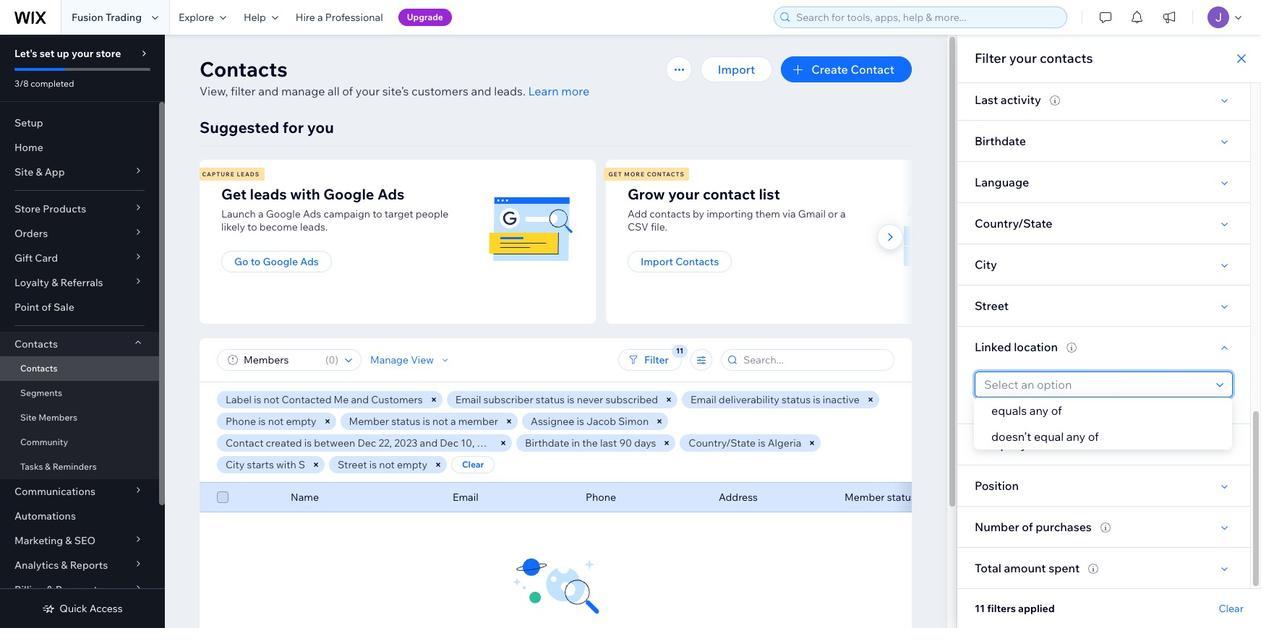 Task type: vqa. For each thing, say whether or not it's contained in the screenshot.
HOME link
yes



Task type: describe. For each thing, give the bounding box(es) containing it.
contacts inside dropdown button
[[14, 338, 58, 351]]

professional
[[325, 11, 383, 24]]

)
[[335, 354, 339, 367]]

setup link
[[0, 111, 159, 135]]

customers
[[412, 84, 469, 98]]

22,
[[379, 437, 392, 450]]

add
[[628, 208, 648, 221]]

filter for filter
[[645, 354, 669, 367]]

with for s
[[276, 459, 296, 472]]

clear for the top clear button
[[462, 459, 484, 470]]

assignee is jacob simon
[[531, 415, 649, 428]]

contact created is between dec 22, 2023 and dec 10, 2023
[[226, 437, 500, 450]]

of right number
[[1022, 520, 1033, 535]]

is left the algeria
[[758, 437, 766, 450]]

starts
[[247, 459, 274, 472]]

& for marketing
[[65, 535, 72, 548]]

get more contacts
[[609, 171, 685, 178]]

last
[[975, 93, 999, 107]]

tasks
[[20, 462, 43, 472]]

capture leads
[[202, 171, 260, 178]]

gift card
[[14, 252, 58, 265]]

leads
[[250, 185, 287, 203]]

to left 'target'
[[373, 208, 382, 221]]

0
[[329, 354, 335, 367]]

leads
[[237, 171, 260, 178]]

position
[[975, 479, 1019, 493]]

last activity
[[975, 93, 1042, 107]]

contact inside button
[[851, 62, 895, 77]]

manage
[[370, 354, 409, 367]]

tasks & reminders link
[[0, 455, 159, 480]]

grow your contact list add contacts by importing them via gmail or a csv file.
[[628, 185, 846, 234]]

email subscriber status is never subscribed
[[456, 394, 658, 407]]

city for city starts with s
[[226, 459, 245, 472]]

billing & payments button
[[0, 578, 159, 603]]

filter
[[231, 84, 256, 98]]

of right equal
[[1089, 430, 1099, 444]]

access
[[90, 603, 123, 616]]

let's set up your store
[[14, 47, 121, 60]]

email deliverability status is inactive
[[691, 394, 860, 407]]

spent
[[1049, 561, 1080, 576]]

contacted
[[282, 394, 332, 407]]

clear for clear button to the bottom
[[1219, 603, 1244, 616]]

manage view button
[[370, 354, 451, 367]]

point of sale
[[14, 301, 74, 314]]

contacts up segments
[[20, 363, 57, 374]]

linked location
[[975, 340, 1058, 354]]

members
[[38, 412, 77, 423]]

is right 'label'
[[254, 394, 261, 407]]

deliverability
[[719, 394, 780, 407]]

app
[[45, 166, 65, 179]]

& for site
[[36, 166, 42, 179]]

1 vertical spatial google
[[266, 208, 301, 221]]

loyalty & referrals
[[14, 276, 103, 289]]

email for email deliverability status is inactive
[[691, 394, 717, 407]]

to right likely
[[247, 221, 257, 234]]

upgrade button
[[398, 9, 452, 26]]

applied
[[1019, 603, 1055, 616]]

import for import contacts
[[641, 255, 674, 268]]

in
[[572, 437, 580, 450]]

name
[[291, 491, 319, 504]]

upgrade
[[407, 12, 443, 22]]

contacts inside button
[[676, 255, 719, 268]]

site's
[[383, 84, 409, 98]]

0 vertical spatial clear button
[[451, 456, 495, 474]]

algeria
[[768, 437, 802, 450]]

2 2023 from the left
[[477, 437, 500, 450]]

linked
[[975, 340, 1012, 354]]

filter button
[[619, 349, 682, 371]]

not left the member
[[433, 415, 448, 428]]

s
[[299, 459, 305, 472]]

equal
[[1034, 430, 1064, 444]]

grow
[[628, 185, 665, 203]]

empty for street is not empty
[[397, 459, 428, 472]]

email down the 10,
[[453, 491, 479, 504]]

help
[[244, 11, 266, 24]]

hire a professional
[[296, 11, 383, 24]]

simon
[[619, 415, 649, 428]]

not for label is not contacted me and customers
[[264, 394, 279, 407]]

a inside grow your contact list add contacts by importing them via gmail or a csv file.
[[841, 208, 846, 221]]

created
[[266, 437, 302, 450]]

member status
[[845, 491, 916, 504]]

not for street is not empty
[[379, 459, 395, 472]]

and right me
[[351, 394, 369, 407]]

trading
[[106, 11, 142, 24]]

0 horizontal spatial any
[[1030, 404, 1049, 418]]

is left "inactive"
[[813, 394, 821, 407]]

10,
[[461, 437, 475, 450]]

days
[[634, 437, 656, 450]]

birthdate for birthdate in the last 90 days
[[525, 437, 570, 450]]

billing & payments
[[14, 584, 103, 597]]

site for site members
[[20, 412, 37, 423]]

hire
[[296, 11, 315, 24]]

you
[[307, 118, 334, 137]]

contacts button
[[0, 332, 159, 357]]

& for analytics
[[61, 559, 68, 572]]

3/8
[[14, 78, 29, 89]]

and right filter
[[258, 84, 279, 98]]

more
[[562, 84, 590, 98]]

to inside go to google ads button
[[251, 255, 261, 268]]

member
[[458, 415, 499, 428]]

sidebar element
[[0, 35, 165, 629]]

your up activity
[[1010, 50, 1037, 67]]

point
[[14, 301, 39, 314]]

activity
[[1001, 93, 1042, 107]]

analytics
[[14, 559, 59, 572]]

is left never
[[567, 394, 575, 407]]

total amount spent
[[975, 561, 1080, 576]]

( 0 )
[[325, 354, 339, 367]]

via
[[783, 208, 796, 221]]

more
[[625, 171, 645, 178]]

or
[[828, 208, 838, 221]]

payments
[[55, 584, 103, 597]]

manage view
[[370, 354, 434, 367]]

contacts link
[[0, 357, 159, 381]]

analytics & reports button
[[0, 553, 159, 578]]

learn more button
[[528, 82, 590, 100]]

create contact button
[[781, 56, 912, 82]]

import contacts
[[641, 255, 719, 268]]

not for phone is not empty
[[268, 415, 284, 428]]

your inside the contacts view, filter and manage all of your site's customers and leads. learn more
[[356, 84, 380, 98]]



Task type: locate. For each thing, give the bounding box(es) containing it.
0 horizontal spatial clear
[[462, 459, 484, 470]]

contacts view, filter and manage all of your site's customers and leads. learn more
[[200, 56, 590, 98]]

of right all
[[342, 84, 353, 98]]

suggested for you
[[200, 118, 334, 137]]

0 vertical spatial country/state
[[975, 216, 1053, 231]]

import inside import button
[[718, 62, 755, 77]]

is up starts
[[258, 415, 266, 428]]

number of purchases
[[975, 520, 1092, 535]]

clear inside clear button
[[462, 459, 484, 470]]

go
[[234, 255, 248, 268]]

0 horizontal spatial street
[[338, 459, 367, 472]]

not down the '22,'
[[379, 459, 395, 472]]

amount
[[1004, 561, 1046, 576]]

contacts up activity
[[1040, 50, 1093, 67]]

gift
[[14, 252, 33, 265]]

a down leads in the left of the page
[[258, 208, 264, 221]]

0 horizontal spatial country/state
[[689, 437, 756, 450]]

a inside get leads with google ads launch a google ads campaign to target people likely to become leads.
[[258, 208, 264, 221]]

ads inside button
[[300, 255, 319, 268]]

filter for filter your contacts
[[975, 50, 1007, 67]]

your inside grow your contact list add contacts by importing them via gmail or a csv file.
[[669, 185, 700, 203]]

0 horizontal spatial empty
[[286, 415, 317, 428]]

subscribed
[[606, 394, 658, 407]]

0 horizontal spatial member
[[349, 415, 389, 428]]

your up by
[[669, 185, 700, 203]]

not up 'created'
[[268, 415, 284, 428]]

1 vertical spatial filter
[[645, 354, 669, 367]]

reminders
[[53, 462, 97, 472]]

any
[[1030, 404, 1049, 418], [1067, 430, 1086, 444]]

0 vertical spatial import
[[718, 62, 755, 77]]

doesn't
[[992, 430, 1032, 444]]

contacts down by
[[676, 255, 719, 268]]

member status is not a member
[[349, 415, 499, 428]]

filter up subscribed
[[645, 354, 669, 367]]

with for google
[[290, 185, 320, 203]]

0 vertical spatial member
[[349, 415, 389, 428]]

country/state for country/state
[[975, 216, 1053, 231]]

analytics & reports
[[14, 559, 108, 572]]

marketing & seo button
[[0, 529, 159, 553]]

& for billing
[[46, 584, 53, 597]]

dec left the '22,'
[[358, 437, 376, 450]]

is up s
[[304, 437, 312, 450]]

1 horizontal spatial 2023
[[477, 437, 500, 450]]

1 horizontal spatial phone
[[586, 491, 616, 504]]

view,
[[200, 84, 228, 98]]

1 horizontal spatial city
[[975, 258, 997, 272]]

suggested
[[200, 118, 279, 137]]

target
[[385, 208, 413, 221]]

birthdate up language
[[975, 134, 1026, 148]]

& right tasks
[[45, 462, 51, 472]]

0 horizontal spatial city
[[226, 459, 245, 472]]

1 horizontal spatial filter
[[975, 50, 1007, 67]]

empty for phone is not empty
[[286, 415, 317, 428]]

1 vertical spatial empty
[[397, 459, 428, 472]]

and down the member status is not a member
[[420, 437, 438, 450]]

birthdate in the last 90 days
[[525, 437, 656, 450]]

country/state down language
[[975, 216, 1053, 231]]

0 horizontal spatial contact
[[226, 437, 264, 450]]

import inside import contacts button
[[641, 255, 674, 268]]

1 dec from the left
[[358, 437, 376, 450]]

referrals
[[60, 276, 103, 289]]

list box
[[974, 398, 1233, 450]]

company
[[975, 438, 1028, 452]]

site inside site & app dropdown button
[[14, 166, 33, 179]]

Unsaved view field
[[239, 350, 321, 370]]

leads. inside the contacts view, filter and manage all of your site's customers and leads. learn more
[[494, 84, 526, 98]]

0 vertical spatial site
[[14, 166, 33, 179]]

street for street is not empty
[[338, 459, 367, 472]]

contact
[[851, 62, 895, 77], [226, 437, 264, 450]]

& left reports
[[61, 559, 68, 572]]

automations
[[14, 510, 76, 523]]

list
[[197, 160, 1008, 324]]

site & app
[[14, 166, 65, 179]]

0 vertical spatial ads
[[378, 185, 405, 203]]

contacts up filter
[[200, 56, 288, 82]]

filter inside filter button
[[645, 354, 669, 367]]

2 vertical spatial ads
[[300, 255, 319, 268]]

1 horizontal spatial dec
[[440, 437, 459, 450]]

& right billing
[[46, 584, 53, 597]]

store
[[96, 47, 121, 60]]

fusion trading
[[72, 11, 142, 24]]

0 horizontal spatial contacts
[[650, 208, 691, 221]]

marketing & seo
[[14, 535, 96, 548]]

contacts
[[1040, 50, 1093, 67], [650, 208, 691, 221]]

clear button
[[451, 456, 495, 474], [1219, 603, 1244, 616]]

1 vertical spatial city
[[226, 459, 245, 472]]

0 vertical spatial filter
[[975, 50, 1007, 67]]

birthdate
[[975, 134, 1026, 148], [525, 437, 570, 450]]

empty down contacted
[[286, 415, 317, 428]]

1 2023 from the left
[[394, 437, 418, 450]]

1 horizontal spatial leads.
[[494, 84, 526, 98]]

email
[[456, 394, 481, 407], [691, 394, 717, 407], [453, 491, 479, 504]]

city for city
[[975, 258, 997, 272]]

a left the member
[[451, 415, 456, 428]]

and right customers
[[471, 84, 492, 98]]

1 horizontal spatial street
[[975, 299, 1009, 313]]

1 horizontal spatial clear button
[[1219, 603, 1244, 616]]

ads down get leads with google ads launch a google ads campaign to target people likely to become leads.
[[300, 255, 319, 268]]

not up 'phone is not empty'
[[264, 394, 279, 407]]

1 horizontal spatial birthdate
[[975, 134, 1026, 148]]

1 vertical spatial member
[[845, 491, 885, 504]]

90
[[620, 437, 632, 450]]

your inside "sidebar" element
[[72, 47, 94, 60]]

& for loyalty
[[51, 276, 58, 289]]

reports
[[70, 559, 108, 572]]

1 horizontal spatial import
[[718, 62, 755, 77]]

0 horizontal spatial leads.
[[300, 221, 328, 234]]

1 vertical spatial phone
[[586, 491, 616, 504]]

0 horizontal spatial filter
[[645, 354, 669, 367]]

ads
[[378, 185, 405, 203], [303, 208, 321, 221], [300, 255, 319, 268]]

google down become
[[263, 255, 298, 268]]

1 vertical spatial ads
[[303, 208, 321, 221]]

get leads with google ads launch a google ads campaign to target people likely to become leads.
[[221, 185, 449, 234]]

0 vertical spatial birthdate
[[975, 134, 1026, 148]]

store
[[14, 203, 41, 216]]

a right or
[[841, 208, 846, 221]]

country/state
[[975, 216, 1053, 231], [689, 437, 756, 450]]

create contact
[[812, 62, 895, 77]]

site for site & app
[[14, 166, 33, 179]]

street
[[975, 299, 1009, 313], [338, 459, 367, 472]]

& right the loyalty
[[51, 276, 58, 289]]

street down "contact created is between dec 22, 2023 and dec 10, 2023"
[[338, 459, 367, 472]]

site
[[14, 166, 33, 179], [20, 412, 37, 423]]

home
[[14, 141, 43, 154]]

subscriber
[[484, 394, 534, 407]]

label is not contacted me and customers
[[226, 394, 423, 407]]

1 horizontal spatial empty
[[397, 459, 428, 472]]

your right up
[[72, 47, 94, 60]]

google inside button
[[263, 255, 298, 268]]

1 horizontal spatial contacts
[[1040, 50, 1093, 67]]

1 vertical spatial birthdate
[[525, 437, 570, 450]]

billing
[[14, 584, 44, 597]]

dec left the 10,
[[440, 437, 459, 450]]

1 vertical spatial street
[[338, 459, 367, 472]]

email left deliverability
[[691, 394, 717, 407]]

Search... field
[[739, 350, 890, 370]]

1 horizontal spatial any
[[1067, 430, 1086, 444]]

& inside 'popup button'
[[46, 584, 53, 597]]

for
[[283, 118, 304, 137]]

gift card button
[[0, 246, 159, 271]]

0 vertical spatial city
[[975, 258, 997, 272]]

1 horizontal spatial country/state
[[975, 216, 1053, 231]]

11
[[975, 603, 985, 616]]

a right hire
[[318, 11, 323, 24]]

setup
[[14, 116, 43, 129]]

quick access
[[60, 603, 123, 616]]

of left sale
[[42, 301, 51, 314]]

1 vertical spatial import
[[641, 255, 674, 268]]

2023
[[394, 437, 418, 450], [477, 437, 500, 450]]

birthdate down assignee
[[525, 437, 570, 450]]

& left seo
[[65, 535, 72, 548]]

filter
[[975, 50, 1007, 67], [645, 354, 669, 367]]

with right leads in the left of the page
[[290, 185, 320, 203]]

contacts inside the contacts view, filter and manage all of your site's customers and leads. learn more
[[200, 56, 288, 82]]

leads. left learn
[[494, 84, 526, 98]]

email up the member
[[456, 394, 481, 407]]

help button
[[235, 0, 287, 35]]

site inside site members 'link'
[[20, 412, 37, 423]]

& inside popup button
[[61, 559, 68, 572]]

contact right the create
[[851, 62, 895, 77]]

google up the campaign
[[324, 185, 374, 203]]

0 vertical spatial contact
[[851, 62, 895, 77]]

contacts inside grow your contact list add contacts by importing them via gmail or a csv file.
[[650, 208, 691, 221]]

phone down 'label'
[[226, 415, 256, 428]]

contacts
[[647, 171, 685, 178]]

all
[[328, 84, 340, 98]]

doesn't equal any of
[[992, 430, 1099, 444]]

2 dec from the left
[[440, 437, 459, 450]]

contacts down point of sale
[[14, 338, 58, 351]]

1 vertical spatial leads.
[[300, 221, 328, 234]]

view
[[411, 354, 434, 367]]

1 vertical spatial contacts
[[650, 208, 691, 221]]

0 vertical spatial clear
[[462, 459, 484, 470]]

community
[[20, 437, 68, 448]]

0 horizontal spatial import
[[641, 255, 674, 268]]

clear
[[462, 459, 484, 470], [1219, 603, 1244, 616]]

street up linked
[[975, 299, 1009, 313]]

site members link
[[0, 406, 159, 430]]

member for member status is not a member
[[349, 415, 389, 428]]

0 horizontal spatial birthdate
[[525, 437, 570, 450]]

filter your contacts
[[975, 50, 1093, 67]]

phone for phone is not empty
[[226, 415, 256, 428]]

of inside the contacts view, filter and manage all of your site's customers and leads. learn more
[[342, 84, 353, 98]]

filters
[[988, 603, 1016, 616]]

0 horizontal spatial phone
[[226, 415, 256, 428]]

of
[[342, 84, 353, 98], [42, 301, 51, 314], [1052, 404, 1063, 418], [1089, 430, 1099, 444], [1022, 520, 1033, 535]]

explore
[[179, 11, 214, 24]]

list box containing equals any of
[[974, 398, 1233, 450]]

0 vertical spatial phone
[[226, 415, 256, 428]]

0 vertical spatial any
[[1030, 404, 1049, 418]]

label
[[226, 394, 252, 407]]

ads up 'target'
[[378, 185, 405, 203]]

between
[[314, 437, 355, 450]]

0 horizontal spatial 2023
[[394, 437, 418, 450]]

email for email subscriber status is never subscribed
[[456, 394, 481, 407]]

1 vertical spatial clear
[[1219, 603, 1244, 616]]

0 vertical spatial empty
[[286, 415, 317, 428]]

1 horizontal spatial member
[[845, 491, 885, 504]]

contacts
[[200, 56, 288, 82], [676, 255, 719, 268], [14, 338, 58, 351], [20, 363, 57, 374]]

is left jacob
[[577, 415, 584, 428]]

google down leads in the left of the page
[[266, 208, 301, 221]]

0 vertical spatial with
[[290, 185, 320, 203]]

importing
[[707, 208, 753, 221]]

me
[[334, 394, 349, 407]]

is down "contact created is between dec 22, 2023 and dec 10, 2023"
[[369, 459, 377, 472]]

0 horizontal spatial dec
[[358, 437, 376, 450]]

Search for tools, apps, help & more... field
[[792, 7, 1063, 27]]

site down the home
[[14, 166, 33, 179]]

country/state is algeria
[[689, 437, 802, 450]]

leads. inside get leads with google ads launch a google ads campaign to target people likely to become leads.
[[300, 221, 328, 234]]

contacts left by
[[650, 208, 691, 221]]

ads left the campaign
[[303, 208, 321, 221]]

list containing get leads with google ads
[[197, 160, 1008, 324]]

phone for phone
[[586, 491, 616, 504]]

of up equal
[[1052, 404, 1063, 418]]

sale
[[54, 301, 74, 314]]

2023 right the '22,'
[[394, 437, 418, 450]]

with
[[290, 185, 320, 203], [276, 459, 296, 472]]

site down segments
[[20, 412, 37, 423]]

completed
[[31, 78, 74, 89]]

1 vertical spatial country/state
[[689, 437, 756, 450]]

with inside get leads with google ads launch a google ads campaign to target people likely to become leads.
[[290, 185, 320, 203]]

any right equal
[[1067, 430, 1086, 444]]

(
[[325, 354, 329, 367]]

your left "site's"
[[356, 84, 380, 98]]

0 vertical spatial leads.
[[494, 84, 526, 98]]

2 vertical spatial google
[[263, 255, 298, 268]]

import for import
[[718, 62, 755, 77]]

member for member status
[[845, 491, 885, 504]]

0 vertical spatial contacts
[[1040, 50, 1093, 67]]

up
[[57, 47, 69, 60]]

filter up last
[[975, 50, 1007, 67]]

country/state down deliverability
[[689, 437, 756, 450]]

1 horizontal spatial contact
[[851, 62, 895, 77]]

contact up starts
[[226, 437, 264, 450]]

campaign
[[324, 208, 370, 221]]

import contacts button
[[628, 251, 732, 273]]

community link
[[0, 430, 159, 455]]

0 horizontal spatial clear button
[[451, 456, 495, 474]]

0 vertical spatial google
[[324, 185, 374, 203]]

& for tasks
[[45, 462, 51, 472]]

None checkbox
[[217, 489, 229, 506]]

of inside "sidebar" element
[[42, 301, 51, 314]]

phone down last
[[586, 491, 616, 504]]

become
[[259, 221, 298, 234]]

1 vertical spatial site
[[20, 412, 37, 423]]

country/state for country/state is algeria
[[689, 437, 756, 450]]

1 vertical spatial with
[[276, 459, 296, 472]]

& inside popup button
[[51, 276, 58, 289]]

any up doesn't equal any of
[[1030, 404, 1049, 418]]

language
[[975, 175, 1030, 190]]

point of sale link
[[0, 295, 159, 320]]

get
[[609, 171, 623, 178]]

with left s
[[276, 459, 296, 472]]

seo
[[74, 535, 96, 548]]

fusion
[[72, 11, 103, 24]]

orders
[[14, 227, 48, 240]]

& left "app"
[[36, 166, 42, 179]]

1 vertical spatial any
[[1067, 430, 1086, 444]]

street for street
[[975, 299, 1009, 313]]

0 vertical spatial street
[[975, 299, 1009, 313]]

2023 right the 10,
[[477, 437, 500, 450]]

is down customers
[[423, 415, 430, 428]]

1 vertical spatial clear button
[[1219, 603, 1244, 616]]

to right go
[[251, 255, 261, 268]]

leads. right become
[[300, 221, 328, 234]]

Select an option field
[[980, 373, 1212, 397]]

1 vertical spatial contact
[[226, 437, 264, 450]]

1 horizontal spatial clear
[[1219, 603, 1244, 616]]

empty down the member status is not a member
[[397, 459, 428, 472]]

birthdate for birthdate
[[975, 134, 1026, 148]]



